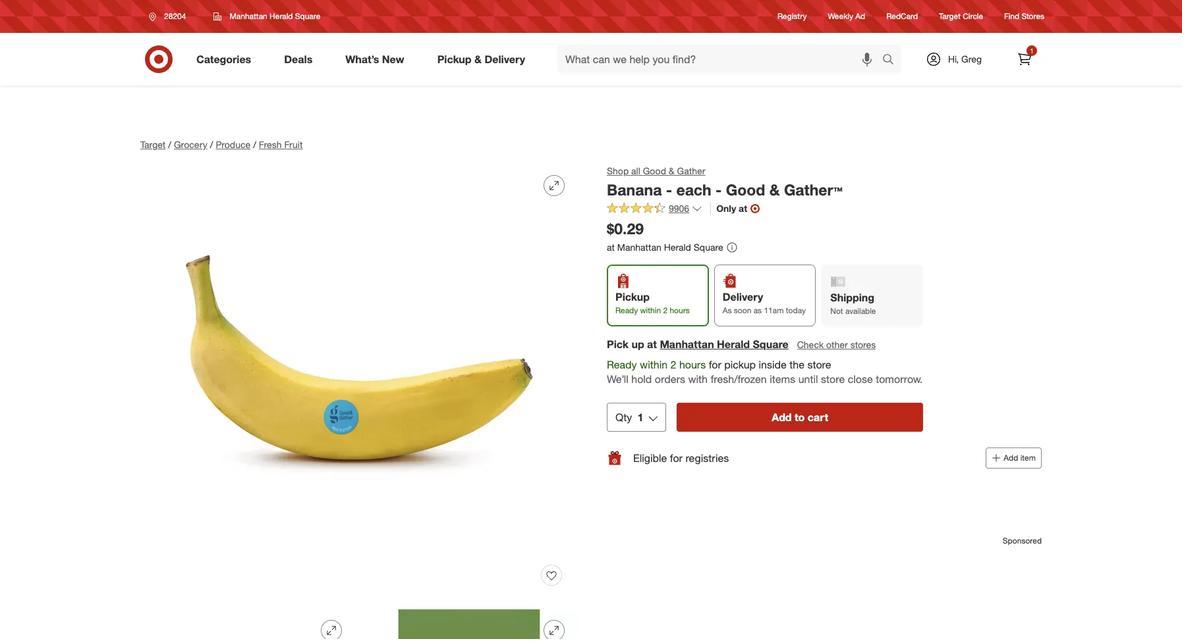 Task type: locate. For each thing, give the bounding box(es) containing it.
/ right target 'link'
[[168, 139, 171, 150]]

all
[[631, 165, 640, 177]]

banana - each - good &#38; gather&#8482;, 3 of 4 image
[[363, 610, 575, 640]]

0 horizontal spatial &
[[474, 52, 482, 66]]

2 horizontal spatial at
[[739, 203, 747, 214]]

1 vertical spatial herald
[[664, 242, 691, 253]]

1 vertical spatial hours
[[679, 358, 706, 371]]

within up up
[[640, 306, 661, 316]]

0 horizontal spatial /
[[168, 139, 171, 150]]

1 vertical spatial for
[[670, 452, 683, 465]]

1 horizontal spatial pickup
[[615, 291, 650, 304]]

within up hold
[[640, 358, 668, 371]]

pickup up up
[[615, 291, 650, 304]]

1 vertical spatial add
[[1004, 453, 1018, 463]]

at down $0.29
[[607, 242, 615, 253]]

check other stores
[[797, 339, 876, 350]]

herald
[[270, 11, 293, 21], [664, 242, 691, 253], [717, 338, 750, 351]]

pickup right new
[[437, 52, 471, 66]]

fresh fruit link
[[259, 139, 303, 150]]

ready up "pick"
[[615, 306, 638, 316]]

0 horizontal spatial target
[[140, 139, 166, 150]]

within
[[640, 306, 661, 316], [640, 358, 668, 371]]

1 vertical spatial at
[[607, 242, 615, 253]]

search button
[[876, 45, 908, 76]]

add inside add to cart button
[[772, 411, 792, 424]]

target left grocery
[[140, 139, 166, 150]]

0 vertical spatial herald
[[270, 11, 293, 21]]

delivery inside delivery as soon as 11am today
[[723, 291, 763, 304]]

add item button
[[986, 448, 1042, 469]]

store up 'until'
[[807, 358, 831, 371]]

1 within from the top
[[640, 306, 661, 316]]

1 vertical spatial manhattan
[[617, 242, 661, 253]]

2 within from the top
[[640, 358, 668, 371]]

good
[[643, 165, 666, 177], [726, 181, 765, 199]]

1 horizontal spatial /
[[210, 139, 213, 150]]

2
[[663, 306, 668, 316], [670, 358, 676, 371]]

2 up pick up at manhattan herald square
[[663, 306, 668, 316]]

1
[[1030, 47, 1034, 55], [637, 411, 643, 424]]

orders
[[655, 373, 685, 386]]

0 vertical spatial good
[[643, 165, 666, 177]]

ready up we'll at the right bottom of the page
[[607, 358, 637, 371]]

banana - each - good &#38; gather&#8482;, 1 of 4 image
[[140, 165, 575, 600]]

we'll
[[607, 373, 628, 386]]

as
[[754, 306, 762, 316]]

pickup
[[437, 52, 471, 66], [615, 291, 650, 304]]

add
[[772, 411, 792, 424], [1004, 453, 1018, 463]]

1 horizontal spatial good
[[726, 181, 765, 199]]

- up 9906
[[666, 181, 672, 199]]

0 vertical spatial for
[[709, 358, 721, 371]]

add inside add item button
[[1004, 453, 1018, 463]]

search
[[876, 54, 908, 67]]

square up deals "link"
[[295, 11, 320, 21]]

0 vertical spatial delivery
[[485, 52, 525, 66]]

square up inside
[[753, 338, 789, 351]]

&
[[474, 52, 482, 66], [669, 165, 674, 177], [769, 181, 780, 199]]

0 vertical spatial at
[[739, 203, 747, 214]]

ready inside pickup ready within 2 hours
[[615, 306, 638, 316]]

ready
[[615, 306, 638, 316], [607, 358, 637, 371]]

fresh/frozen
[[711, 373, 767, 386]]

for down manhattan herald square button
[[709, 358, 721, 371]]

pickup inside pickup ready within 2 hours
[[615, 291, 650, 304]]

1 link
[[1010, 45, 1039, 74]]

manhattan up with
[[660, 338, 714, 351]]

/ right grocery
[[210, 139, 213, 150]]

1 horizontal spatial -
[[716, 181, 722, 199]]

add for add item
[[1004, 453, 1018, 463]]

weekly
[[828, 11, 853, 21]]

1 horizontal spatial for
[[709, 358, 721, 371]]

2 horizontal spatial &
[[769, 181, 780, 199]]

2 horizontal spatial /
[[253, 139, 256, 150]]

stores
[[850, 339, 876, 350]]

at right up
[[647, 338, 657, 351]]

hours up with
[[679, 358, 706, 371]]

herald down 9906
[[664, 242, 691, 253]]

0 vertical spatial target
[[939, 11, 961, 21]]

deals link
[[273, 45, 329, 74]]

not
[[830, 307, 843, 317]]

1 horizontal spatial add
[[1004, 453, 1018, 463]]

0 vertical spatial hours
[[670, 306, 690, 316]]

2 vertical spatial square
[[753, 338, 789, 351]]

0 vertical spatial square
[[295, 11, 320, 21]]

add left 'to'
[[772, 411, 792, 424]]

1 down stores
[[1030, 47, 1034, 55]]

at manhattan herald square
[[607, 242, 723, 253]]

pickup for &
[[437, 52, 471, 66]]

hi,
[[948, 53, 959, 65]]

0 horizontal spatial herald
[[270, 11, 293, 21]]

0 horizontal spatial square
[[295, 11, 320, 21]]

manhattan herald square button
[[660, 337, 789, 352]]

pickup
[[724, 358, 756, 371]]

2 / from the left
[[210, 139, 213, 150]]

qty
[[615, 411, 632, 424]]

0 vertical spatial &
[[474, 52, 482, 66]]

target for target / grocery / produce / fresh fruit
[[140, 139, 166, 150]]

1 right 'qty'
[[637, 411, 643, 424]]

delivery
[[485, 52, 525, 66], [723, 291, 763, 304]]

manhattan down $0.29
[[617, 242, 661, 253]]

good up only at
[[726, 181, 765, 199]]

1 horizontal spatial 1
[[1030, 47, 1034, 55]]

0 vertical spatial manhattan
[[230, 11, 267, 21]]

0 vertical spatial pickup
[[437, 52, 471, 66]]

0 vertical spatial store
[[807, 358, 831, 371]]

1 / from the left
[[168, 139, 171, 150]]

1 vertical spatial good
[[726, 181, 765, 199]]

2 vertical spatial herald
[[717, 338, 750, 351]]

1 vertical spatial within
[[640, 358, 668, 371]]

0 vertical spatial 2
[[663, 306, 668, 316]]

items
[[770, 373, 795, 386]]

2 vertical spatial &
[[769, 181, 780, 199]]

for
[[709, 358, 721, 371], [670, 452, 683, 465]]

2 - from the left
[[716, 181, 722, 199]]

at
[[739, 203, 747, 214], [607, 242, 615, 253], [647, 338, 657, 351]]

1 horizontal spatial delivery
[[723, 291, 763, 304]]

banana
[[607, 181, 662, 199]]

store
[[807, 358, 831, 371], [821, 373, 845, 386]]

target left circle on the right
[[939, 11, 961, 21]]

- up only
[[716, 181, 722, 199]]

0 vertical spatial within
[[640, 306, 661, 316]]

0 horizontal spatial pickup
[[437, 52, 471, 66]]

manhattan up categories "link"
[[230, 11, 267, 21]]

square
[[295, 11, 320, 21], [694, 242, 723, 253], [753, 338, 789, 351]]

greg
[[961, 53, 982, 65]]

/ left fresh
[[253, 139, 256, 150]]

for inside ready within 2 hours for pickup inside the store we'll hold orders with fresh/frozen items until store close tomorrow.
[[709, 358, 721, 371]]

1 horizontal spatial at
[[647, 338, 657, 351]]

0 horizontal spatial -
[[666, 181, 672, 199]]

pickup for ready
[[615, 291, 650, 304]]

gather™
[[784, 181, 843, 199]]

store right 'until'
[[821, 373, 845, 386]]

-
[[666, 181, 672, 199], [716, 181, 722, 199]]

add to cart button
[[677, 403, 923, 432]]

add left item at the bottom right
[[1004, 453, 1018, 463]]

sponsored
[[1003, 536, 1042, 546]]

1 horizontal spatial target
[[939, 11, 961, 21]]

0 horizontal spatial add
[[772, 411, 792, 424]]

1 vertical spatial delivery
[[723, 291, 763, 304]]

at right only
[[739, 203, 747, 214]]

/
[[168, 139, 171, 150], [210, 139, 213, 150], [253, 139, 256, 150]]

herald up deals
[[270, 11, 293, 21]]

shipping not available
[[830, 291, 876, 317]]

target
[[939, 11, 961, 21], [140, 139, 166, 150]]

0 horizontal spatial delivery
[[485, 52, 525, 66]]

1 vertical spatial target
[[140, 139, 166, 150]]

1 horizontal spatial &
[[669, 165, 674, 177]]

1 vertical spatial pickup
[[615, 291, 650, 304]]

1 - from the left
[[666, 181, 672, 199]]

good right the all
[[643, 165, 666, 177]]

1 vertical spatial 2
[[670, 358, 676, 371]]

square inside dropdown button
[[295, 11, 320, 21]]

0 horizontal spatial for
[[670, 452, 683, 465]]

1 horizontal spatial 2
[[670, 358, 676, 371]]

hours up pick up at manhattan herald square
[[670, 306, 690, 316]]

to
[[795, 411, 805, 424]]

delivery as soon as 11am today
[[723, 291, 806, 316]]

2 up "orders"
[[670, 358, 676, 371]]

herald up the pickup
[[717, 338, 750, 351]]

1 vertical spatial square
[[694, 242, 723, 253]]

2 inside ready within 2 hours for pickup inside the store we'll hold orders with fresh/frozen items until store close tomorrow.
[[670, 358, 676, 371]]

image gallery element
[[140, 165, 575, 640]]

2 vertical spatial at
[[647, 338, 657, 351]]

1 vertical spatial ready
[[607, 358, 637, 371]]

0 horizontal spatial 2
[[663, 306, 668, 316]]

with
[[688, 373, 708, 386]]

what's
[[345, 52, 379, 66]]

0 horizontal spatial 1
[[637, 411, 643, 424]]

0 vertical spatial ready
[[615, 306, 638, 316]]

2 horizontal spatial square
[[753, 338, 789, 351]]

square down only
[[694, 242, 723, 253]]

for right 'eligible'
[[670, 452, 683, 465]]

grocery
[[174, 139, 207, 150]]

as
[[723, 306, 732, 316]]

0 vertical spatial add
[[772, 411, 792, 424]]



Task type: describe. For each thing, give the bounding box(es) containing it.
1 vertical spatial &
[[669, 165, 674, 177]]

hours inside pickup ready within 2 hours
[[670, 306, 690, 316]]

other
[[826, 339, 848, 350]]

qty 1
[[615, 411, 643, 424]]

cart
[[808, 411, 828, 424]]

what's new link
[[334, 45, 421, 74]]

1 horizontal spatial herald
[[664, 242, 691, 253]]

add item
[[1004, 453, 1036, 463]]

target link
[[140, 139, 166, 150]]

today
[[786, 306, 806, 316]]

shipping
[[830, 291, 874, 305]]

target circle
[[939, 11, 983, 21]]

redcard
[[886, 11, 918, 21]]

shop all good & gather banana - each - good & gather™
[[607, 165, 843, 199]]

$0.29
[[607, 219, 644, 238]]

categories
[[196, 52, 251, 66]]

fresh
[[259, 139, 282, 150]]

add to cart
[[772, 411, 828, 424]]

find stores link
[[1004, 11, 1044, 22]]

& inside "pickup & delivery" link
[[474, 52, 482, 66]]

registries
[[686, 452, 729, 465]]

grocery link
[[174, 139, 207, 150]]

herald inside dropdown button
[[270, 11, 293, 21]]

0 horizontal spatial at
[[607, 242, 615, 253]]

item
[[1020, 453, 1036, 463]]

registry
[[778, 11, 807, 21]]

eligible
[[633, 452, 667, 465]]

deals
[[284, 52, 312, 66]]

manhattan herald square button
[[205, 5, 329, 28]]

fruit
[[284, 139, 303, 150]]

new
[[382, 52, 404, 66]]

28204 button
[[140, 5, 200, 28]]

up
[[631, 338, 644, 351]]

what's new
[[345, 52, 404, 66]]

soon
[[734, 306, 751, 316]]

registry link
[[778, 11, 807, 22]]

weekly ad
[[828, 11, 865, 21]]

find stores
[[1004, 11, 1044, 21]]

close
[[848, 373, 873, 386]]

inside
[[759, 358, 787, 371]]

gather
[[677, 165, 705, 177]]

each
[[676, 181, 711, 199]]

9906 link
[[607, 202, 702, 217]]

2 horizontal spatial herald
[[717, 338, 750, 351]]

ad
[[855, 11, 865, 21]]

1 vertical spatial 1
[[637, 411, 643, 424]]

eligible for registries
[[633, 452, 729, 465]]

0 horizontal spatial good
[[643, 165, 666, 177]]

What can we help you find? suggestions appear below search field
[[557, 45, 886, 74]]

until
[[798, 373, 818, 386]]

hours inside ready within 2 hours for pickup inside the store we'll hold orders with fresh/frozen items until store close tomorrow.
[[679, 358, 706, 371]]

find
[[1004, 11, 1019, 21]]

manhattan inside manhattan herald square dropdown button
[[230, 11, 267, 21]]

check other stores button
[[796, 338, 876, 352]]

2 inside pickup ready within 2 hours
[[663, 306, 668, 316]]

9906
[[669, 203, 689, 214]]

available
[[845, 307, 876, 317]]

ready inside ready within 2 hours for pickup inside the store we'll hold orders with fresh/frozen items until store close tomorrow.
[[607, 358, 637, 371]]

3 / from the left
[[253, 139, 256, 150]]

shop
[[607, 165, 629, 177]]

28204
[[164, 11, 186, 21]]

the
[[790, 358, 805, 371]]

redcard link
[[886, 11, 918, 22]]

within inside pickup ready within 2 hours
[[640, 306, 661, 316]]

stores
[[1022, 11, 1044, 21]]

only
[[716, 203, 736, 214]]

banana - each - good &#38; gather&#8482;, 2 of 4 image
[[140, 610, 353, 640]]

target for target circle
[[939, 11, 961, 21]]

produce
[[216, 139, 250, 150]]

hold
[[631, 373, 652, 386]]

circle
[[963, 11, 983, 21]]

within inside ready within 2 hours for pickup inside the store we'll hold orders with fresh/frozen items until store close tomorrow.
[[640, 358, 668, 371]]

produce link
[[216, 139, 250, 150]]

pick up at manhattan herald square
[[607, 338, 789, 351]]

categories link
[[185, 45, 268, 74]]

2 vertical spatial manhattan
[[660, 338, 714, 351]]

tomorrow.
[[876, 373, 923, 386]]

add for add to cart
[[772, 411, 792, 424]]

1 horizontal spatial square
[[694, 242, 723, 253]]

pickup & delivery link
[[426, 45, 542, 74]]

pickup & delivery
[[437, 52, 525, 66]]

ready within 2 hours for pickup inside the store we'll hold orders with fresh/frozen items until store close tomorrow.
[[607, 358, 923, 386]]

hi, greg
[[948, 53, 982, 65]]

manhattan herald square
[[230, 11, 320, 21]]

pickup ready within 2 hours
[[615, 291, 690, 316]]

check
[[797, 339, 824, 350]]

0 vertical spatial 1
[[1030, 47, 1034, 55]]

target / grocery / produce / fresh fruit
[[140, 139, 303, 150]]

target circle link
[[939, 11, 983, 22]]

weekly ad link
[[828, 11, 865, 22]]

pick
[[607, 338, 629, 351]]

1 vertical spatial store
[[821, 373, 845, 386]]

11am
[[764, 306, 784, 316]]



Task type: vqa. For each thing, say whether or not it's contained in the screenshot.
Reg related to $259.99
no



